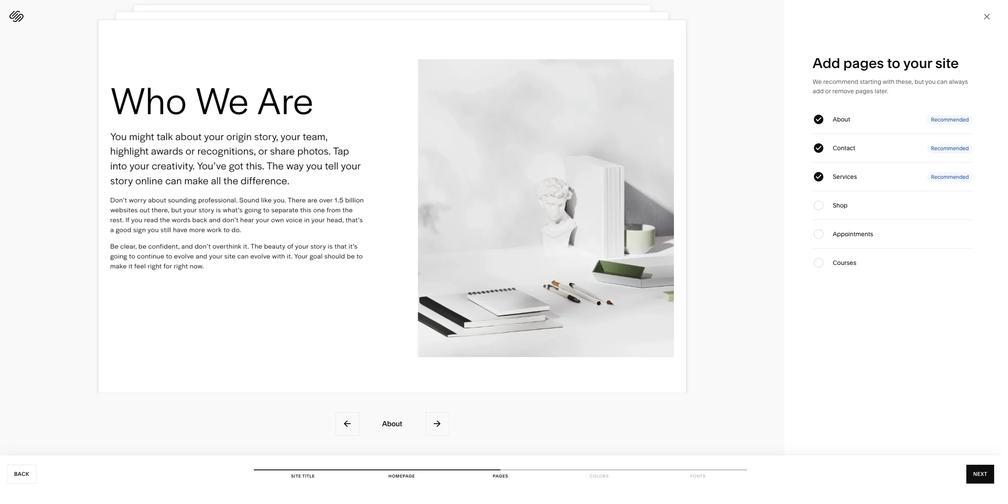 Task type: vqa. For each thing, say whether or not it's contained in the screenshot.
Add pages to your site
yes



Task type: locate. For each thing, give the bounding box(es) containing it.
1 recommended from the top
[[932, 116, 970, 123]]

0 vertical spatial recommended
[[932, 116, 970, 123]]

colors
[[590, 474, 609, 479]]

0 horizontal spatial about
[[382, 420, 403, 428]]

add
[[813, 87, 824, 95]]

pages inside we recommend starting with these, but you can always add or remove pages later.
[[856, 87, 874, 95]]

about page with text and images image
[[98, 20, 687, 394]]

1 vertical spatial about
[[382, 420, 403, 428]]

site
[[291, 474, 301, 479]]

add
[[813, 55, 841, 72]]

title
[[303, 474, 315, 479]]

always
[[950, 78, 969, 86]]

back button
[[7, 465, 36, 484]]

we recommend starting with these, but you can always add or remove pages later.
[[813, 78, 969, 95]]

homepage
[[389, 474, 415, 479]]

these,
[[897, 78, 914, 86]]

recommended for contact
[[932, 145, 970, 151]]

pages up starting on the top of page
[[844, 55, 885, 72]]

appointments
[[833, 231, 874, 238]]

1 vertical spatial recommended
[[932, 145, 970, 151]]

pages
[[844, 55, 885, 72], [856, 87, 874, 95]]

site
[[936, 55, 960, 72]]

2 recommended from the top
[[932, 145, 970, 151]]

next button
[[967, 465, 995, 484]]

pages down starting on the top of page
[[856, 87, 874, 95]]

contact page with email and phone contact, location, and contact form image
[[133, 5, 652, 334]]

1 vertical spatial pages
[[856, 87, 874, 95]]

remove
[[833, 87, 855, 95]]

recommended
[[932, 116, 970, 123], [932, 145, 970, 151], [932, 174, 970, 180]]

1 horizontal spatial about
[[833, 116, 851, 123]]

view previous image
[[343, 420, 352, 429]]

but
[[915, 78, 925, 86]]

your
[[904, 55, 933, 72]]

we
[[813, 78, 823, 86]]

contact
[[833, 144, 856, 152]]

to
[[888, 55, 901, 72]]

3 recommended from the top
[[932, 174, 970, 180]]

about
[[833, 116, 851, 123], [382, 420, 403, 428]]

recommend
[[824, 78, 859, 86]]

2 vertical spatial recommended
[[932, 174, 970, 180]]

later.
[[875, 87, 889, 95]]

you
[[926, 78, 936, 86]]



Task type: describe. For each thing, give the bounding box(es) containing it.
view next image
[[433, 420, 442, 429]]

fonts
[[691, 474, 706, 479]]

services
[[833, 173, 858, 181]]

next
[[974, 471, 988, 478]]

starting
[[860, 78, 882, 86]]

recommended for services
[[932, 174, 970, 180]]

services page with three services, pricing, and service overview image
[[116, 12, 669, 363]]

with
[[883, 78, 895, 86]]

0 vertical spatial about
[[833, 116, 851, 123]]

can
[[938, 78, 948, 86]]

shop
[[833, 202, 848, 210]]

add pages to your site
[[813, 55, 960, 72]]

0 vertical spatial pages
[[844, 55, 885, 72]]

site title
[[291, 474, 315, 479]]

courses
[[833, 259, 857, 267]]

pages
[[493, 474, 509, 479]]

back
[[14, 471, 29, 478]]

recommended for about
[[932, 116, 970, 123]]

or
[[826, 87, 832, 95]]



